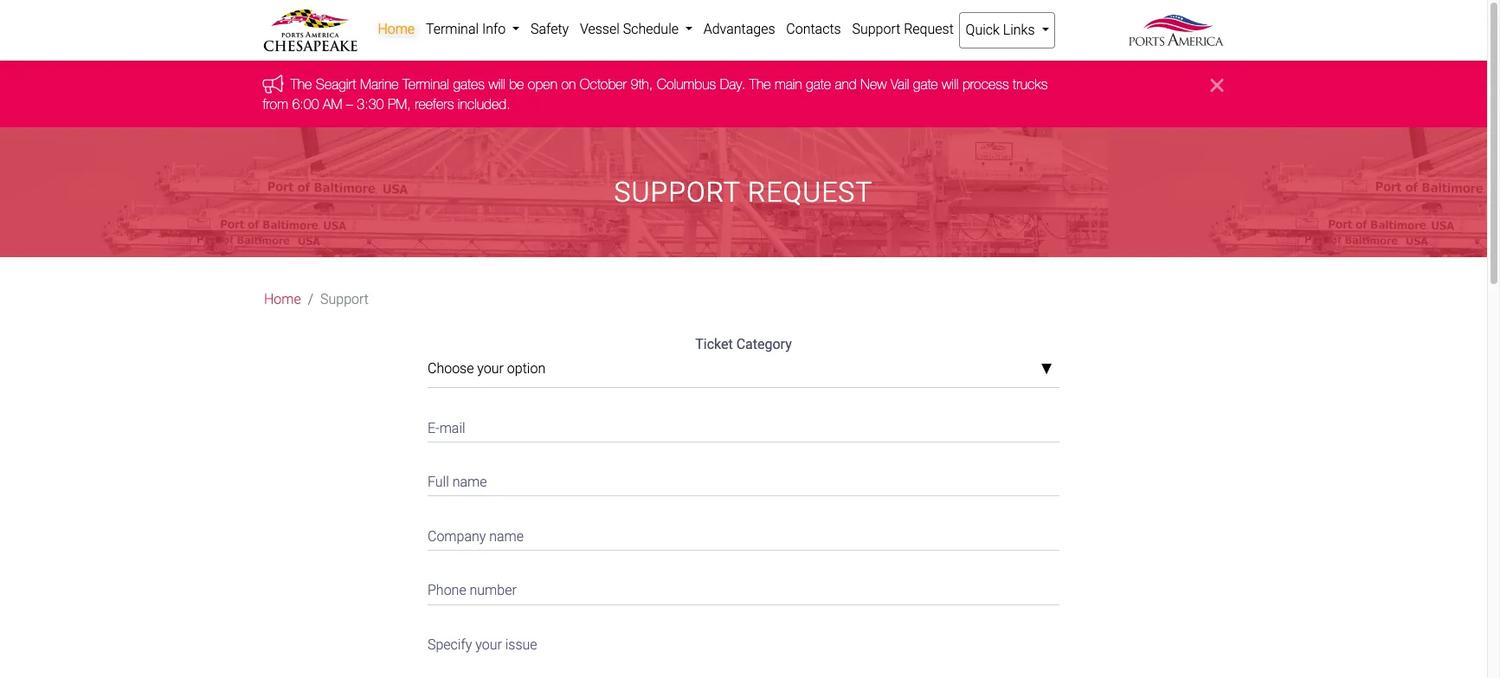 Task type: locate. For each thing, give the bounding box(es) containing it.
will left process
[[943, 77, 959, 92]]

be
[[510, 77, 525, 92]]

1 horizontal spatial gate
[[914, 77, 939, 92]]

1 horizontal spatial will
[[943, 77, 959, 92]]

the right day.
[[750, 77, 772, 92]]

1 horizontal spatial home
[[378, 21, 415, 37]]

e-mail
[[428, 420, 466, 436]]

0 vertical spatial support request
[[852, 21, 954, 37]]

from
[[263, 96, 289, 112]]

home
[[378, 21, 415, 37], [264, 291, 301, 308]]

2 horizontal spatial support
[[852, 21, 901, 37]]

1 horizontal spatial request
[[904, 21, 954, 37]]

option
[[507, 360, 546, 377]]

your
[[477, 360, 504, 377], [476, 636, 502, 653]]

ticket
[[696, 336, 733, 353]]

1 will from the left
[[489, 77, 506, 92]]

request
[[904, 21, 954, 37], [748, 176, 873, 209]]

0 horizontal spatial the
[[291, 77, 313, 92]]

1 vertical spatial request
[[748, 176, 873, 209]]

Full name text field
[[428, 463, 1060, 496]]

will
[[489, 77, 506, 92], [943, 77, 959, 92]]

9th,
[[631, 77, 654, 92]]

advantages
[[704, 21, 775, 37]]

gate right the vail
[[914, 77, 939, 92]]

name
[[453, 474, 487, 490], [489, 528, 524, 544]]

1 horizontal spatial the
[[750, 77, 772, 92]]

name for company name
[[489, 528, 524, 544]]

0 horizontal spatial home link
[[264, 289, 301, 310]]

full name
[[428, 474, 487, 490]]

support request link
[[847, 12, 960, 47]]

support request
[[852, 21, 954, 37], [614, 176, 873, 209]]

reefers
[[415, 96, 454, 112]]

1 vertical spatial support
[[614, 176, 741, 209]]

process
[[963, 77, 1010, 92]]

mail
[[440, 420, 466, 436]]

gate left and
[[807, 77, 832, 92]]

choose
[[428, 360, 474, 377]]

1 horizontal spatial home link
[[372, 12, 420, 47]]

0 vertical spatial your
[[477, 360, 504, 377]]

1 vertical spatial terminal
[[403, 77, 450, 92]]

links
[[1003, 22, 1035, 38]]

0 vertical spatial name
[[453, 474, 487, 490]]

advantages link
[[698, 12, 781, 47]]

company name
[[428, 528, 524, 544]]

1 vertical spatial your
[[476, 636, 502, 653]]

october
[[580, 77, 627, 92]]

your for choose
[[477, 360, 504, 377]]

terminal info link
[[420, 12, 525, 47]]

Phone number text field
[[428, 571, 1060, 605]]

terminal up reefers
[[403, 77, 450, 92]]

your left option
[[477, 360, 504, 377]]

name right full on the bottom of page
[[453, 474, 487, 490]]

the seagirt marine terminal gates will be open on october 9th, columbus day. the main gate and new vail gate will process trucks from 6:00 am – 3:30 pm, reefers included.
[[263, 77, 1049, 112]]

quick
[[966, 22, 1000, 38]]

0 horizontal spatial support
[[320, 291, 369, 308]]

terminal left the info
[[426, 21, 479, 37]]

included.
[[458, 96, 511, 112]]

terminal
[[426, 21, 479, 37], [403, 77, 450, 92]]

0 vertical spatial request
[[904, 21, 954, 37]]

phone
[[428, 582, 466, 599]]

will left "be"
[[489, 77, 506, 92]]

1 vertical spatial name
[[489, 528, 524, 544]]

home link
[[372, 12, 420, 47], [264, 289, 301, 310]]

name right company
[[489, 528, 524, 544]]

info
[[482, 21, 506, 37]]

gate
[[807, 77, 832, 92], [914, 77, 939, 92]]

the seagirt marine terminal gates will be open on october 9th, columbus day. the main gate and new vail gate will process trucks from 6:00 am – 3:30 pm, reefers included. link
[[263, 77, 1049, 112]]

your left issue
[[476, 636, 502, 653]]

1 horizontal spatial name
[[489, 528, 524, 544]]

0 horizontal spatial will
[[489, 77, 506, 92]]

the
[[291, 77, 313, 92], [750, 77, 772, 92]]

0 horizontal spatial name
[[453, 474, 487, 490]]

close image
[[1211, 75, 1224, 96]]

safety
[[531, 21, 569, 37]]

0 horizontal spatial request
[[748, 176, 873, 209]]

phone number
[[428, 582, 517, 599]]

vessel schedule
[[580, 21, 682, 37]]

the seagirt marine terminal gates will be open on october 9th, columbus day. the main gate and new vail gate will process trucks from 6:00 am – 3:30 pm, reefers included. alert
[[0, 61, 1488, 127]]

on
[[562, 77, 577, 92]]

support
[[852, 21, 901, 37], [614, 176, 741, 209], [320, 291, 369, 308]]

safety link
[[525, 12, 575, 47]]

seagirt
[[316, 77, 357, 92]]

0 horizontal spatial gate
[[807, 77, 832, 92]]

▼
[[1041, 363, 1053, 376]]

gates
[[454, 77, 485, 92]]

vessel schedule link
[[575, 12, 698, 47]]

1 vertical spatial home
[[264, 291, 301, 308]]

choose your option
[[428, 360, 546, 377]]

terminal inside 'the seagirt marine terminal gates will be open on october 9th, columbus day. the main gate and new vail gate will process trucks from 6:00 am – 3:30 pm, reefers included.'
[[403, 77, 450, 92]]

0 vertical spatial terminal
[[426, 21, 479, 37]]

1 the from the left
[[291, 77, 313, 92]]

0 horizontal spatial home
[[264, 291, 301, 308]]

the up 6:00
[[291, 77, 313, 92]]



Task type: vqa. For each thing, say whether or not it's contained in the screenshot.
Close image
yes



Task type: describe. For each thing, give the bounding box(es) containing it.
2 the from the left
[[750, 77, 772, 92]]

bullhorn image
[[263, 74, 291, 93]]

number
[[470, 582, 517, 599]]

your for specify
[[476, 636, 502, 653]]

name for full name
[[453, 474, 487, 490]]

full
[[428, 474, 449, 490]]

trucks
[[1014, 77, 1049, 92]]

1 gate from the left
[[807, 77, 832, 92]]

contacts link
[[781, 12, 847, 47]]

Company name text field
[[428, 517, 1060, 551]]

2 will from the left
[[943, 77, 959, 92]]

schedule
[[623, 21, 679, 37]]

Specify your issue text field
[[428, 626, 1060, 678]]

1 vertical spatial support request
[[614, 176, 873, 209]]

columbus
[[657, 77, 717, 92]]

e-
[[428, 420, 440, 436]]

2 gate from the left
[[914, 77, 939, 92]]

1 vertical spatial home link
[[264, 289, 301, 310]]

pm,
[[388, 96, 412, 112]]

vessel
[[580, 21, 620, 37]]

issue
[[505, 636, 537, 653]]

category
[[737, 336, 792, 353]]

E-mail email field
[[428, 409, 1060, 442]]

specify
[[428, 636, 472, 653]]

and
[[836, 77, 857, 92]]

day.
[[721, 77, 746, 92]]

quick links link
[[960, 12, 1055, 48]]

ticket category
[[696, 336, 792, 353]]

terminal info
[[426, 21, 509, 37]]

0 vertical spatial home
[[378, 21, 415, 37]]

marine
[[361, 77, 399, 92]]

0 vertical spatial support
[[852, 21, 901, 37]]

contacts
[[787, 21, 841, 37]]

open
[[529, 77, 558, 92]]

2 vertical spatial support
[[320, 291, 369, 308]]

company
[[428, 528, 486, 544]]

specify your issue
[[428, 636, 537, 653]]

3:30
[[357, 96, 384, 112]]

new
[[861, 77, 888, 92]]

1 horizontal spatial support
[[614, 176, 741, 209]]

am
[[323, 96, 343, 112]]

–
[[347, 96, 354, 112]]

0 vertical spatial home link
[[372, 12, 420, 47]]

main
[[775, 77, 803, 92]]

6:00
[[293, 96, 320, 112]]

vail
[[891, 77, 910, 92]]

quick links
[[966, 22, 1039, 38]]



